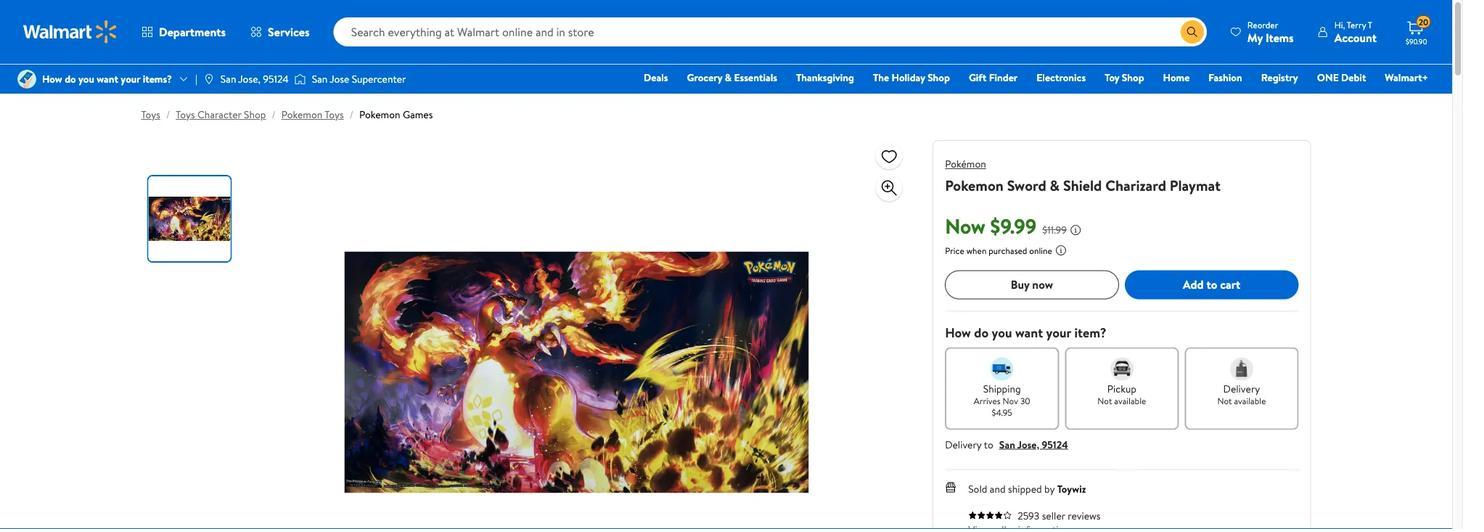 Task type: vqa. For each thing, say whether or not it's contained in the screenshot.
may
no



Task type: locate. For each thing, give the bounding box(es) containing it.
finder
[[989, 70, 1018, 85]]

how
[[42, 72, 62, 86], [945, 323, 971, 341]]

arrives
[[974, 395, 1001, 407]]

learn more about strikethrough prices image
[[1070, 224, 1082, 235]]

1 horizontal spatial delivery
[[1224, 381, 1260, 395]]

1 not from the left
[[1098, 395, 1112, 407]]

1 horizontal spatial jose,
[[1018, 437, 1040, 451]]

to down $4.95
[[984, 437, 994, 451]]

your left item?
[[1046, 323, 1072, 341]]

Walmart Site-Wide search field
[[334, 17, 1207, 46]]

|
[[195, 72, 197, 86]]

2 not from the left
[[1218, 395, 1232, 407]]

the
[[873, 70, 889, 85]]

how do you want your item?
[[945, 323, 1107, 341]]

3 / from the left
[[350, 107, 353, 122]]

to left the cart
[[1207, 277, 1218, 293]]

0 vertical spatial 95124
[[263, 72, 289, 86]]

do down walmart image
[[65, 72, 76, 86]]

available for delivery
[[1234, 395, 1266, 407]]

terry
[[1347, 19, 1366, 31]]

1 vertical spatial want
[[1015, 323, 1043, 341]]

the holiday shop link
[[867, 70, 957, 85]]

1 horizontal spatial san
[[312, 72, 328, 86]]

$11.99
[[1043, 222, 1067, 237]]

not down intent image for pickup
[[1098, 395, 1112, 407]]

item?
[[1075, 323, 1107, 341]]

buy now button
[[945, 270, 1119, 299]]

toys down items?
[[141, 107, 160, 122]]

Search search field
[[334, 17, 1207, 46]]

online
[[1030, 244, 1052, 256]]

gift finder
[[969, 70, 1018, 85]]

add to cart button
[[1125, 270, 1299, 299]]

sword
[[1007, 175, 1047, 195]]

1 horizontal spatial you
[[992, 323, 1012, 341]]

not for delivery
[[1218, 395, 1232, 407]]

one debit
[[1317, 70, 1366, 85]]

jose, down 30
[[1018, 437, 1040, 451]]

san right "|"
[[221, 72, 236, 86]]

jose, up toys character shop link
[[238, 72, 261, 86]]

1 horizontal spatial /
[[272, 107, 276, 122]]

1 toys from the left
[[141, 107, 160, 122]]

one debit link
[[1311, 70, 1373, 85]]

registry link
[[1255, 70, 1305, 85]]

toy shop
[[1105, 70, 1144, 85]]

pokemon down san jose, 95124
[[281, 107, 323, 122]]

1 horizontal spatial to
[[1207, 277, 1218, 293]]

delivery to san jose, 95124
[[945, 437, 1068, 451]]

jose,
[[238, 72, 261, 86], [1018, 437, 1040, 451]]

delivery up sold
[[945, 437, 982, 451]]

1 available from the left
[[1114, 395, 1146, 407]]

not for pickup
[[1098, 395, 1112, 407]]

want left items?
[[97, 72, 118, 86]]

0 horizontal spatial available
[[1114, 395, 1146, 407]]

2 horizontal spatial pokemon
[[945, 175, 1004, 195]]

not inside "pickup not available"
[[1098, 395, 1112, 407]]

1 horizontal spatial 95124
[[1042, 437, 1068, 451]]

your for item?
[[1046, 323, 1072, 341]]

sold and shipped by toywiz
[[968, 482, 1086, 496]]

available inside delivery not available
[[1234, 395, 1266, 407]]

2 / from the left
[[272, 107, 276, 122]]

not
[[1098, 395, 1112, 407], [1218, 395, 1232, 407]]

$90.90
[[1406, 36, 1427, 46]]

95124 up toys / toys character shop / pokemon toys / pokemon games
[[263, 72, 289, 86]]

grocery & essentials link
[[681, 70, 784, 85]]

you up intent image for shipping
[[992, 323, 1012, 341]]

& right grocery
[[725, 70, 732, 85]]

pokemon down supercenter
[[359, 107, 400, 122]]

0 horizontal spatial jose,
[[238, 72, 261, 86]]

1 horizontal spatial  image
[[294, 72, 306, 86]]

1 vertical spatial you
[[992, 323, 1012, 341]]

my
[[1248, 29, 1263, 45]]

1 vertical spatial your
[[1046, 323, 1072, 341]]

0 horizontal spatial you
[[78, 72, 94, 86]]

san jose, 95124 button
[[999, 437, 1068, 451]]

2593
[[1018, 508, 1040, 522]]

add to favorites list, pokemon sword & shield charizard playmat image
[[881, 147, 898, 165]]

toys left character
[[176, 107, 195, 122]]

not inside delivery not available
[[1218, 395, 1232, 407]]

want down buy now button
[[1015, 323, 1043, 341]]

0 vertical spatial delivery
[[1224, 381, 1260, 395]]

san down $4.95
[[999, 437, 1015, 451]]

to inside add to cart button
[[1207, 277, 1218, 293]]

available down intent image for delivery
[[1234, 395, 1266, 407]]

fashion link
[[1202, 70, 1249, 85]]

0 horizontal spatial  image
[[203, 73, 215, 85]]

available down intent image for pickup
[[1114, 395, 1146, 407]]

0 vertical spatial how
[[42, 72, 62, 86]]

0 horizontal spatial /
[[166, 107, 170, 122]]

2 horizontal spatial /
[[350, 107, 353, 122]]

2593 seller reviews
[[1018, 508, 1101, 522]]

0 vertical spatial want
[[97, 72, 118, 86]]

1 vertical spatial &
[[1050, 175, 1060, 195]]

gift
[[969, 70, 987, 85]]

delivery down intent image for delivery
[[1224, 381, 1260, 395]]

toy
[[1105, 70, 1120, 85]]

 image
[[294, 72, 306, 86], [203, 73, 215, 85]]

1 vertical spatial 95124
[[1042, 437, 1068, 451]]

how do you want your items?
[[42, 72, 172, 86]]

1 horizontal spatial &
[[1050, 175, 1060, 195]]

buy
[[1011, 277, 1030, 293]]

95124 up 'by'
[[1042, 437, 1068, 451]]

0 horizontal spatial want
[[97, 72, 118, 86]]

1 horizontal spatial do
[[974, 323, 989, 341]]

not down intent image for delivery
[[1218, 395, 1232, 407]]

0 horizontal spatial to
[[984, 437, 994, 451]]

0 vertical spatial you
[[78, 72, 94, 86]]

& left shield
[[1050, 175, 1060, 195]]

one
[[1317, 70, 1339, 85]]

your
[[121, 72, 140, 86], [1046, 323, 1072, 341]]

gift finder link
[[962, 70, 1024, 85]]

shop right toy
[[1122, 70, 1144, 85]]

0 vertical spatial jose,
[[238, 72, 261, 86]]

shop right character
[[244, 107, 266, 122]]

san jose supercenter
[[312, 72, 406, 86]]

1 horizontal spatial toys
[[176, 107, 195, 122]]

your for items?
[[121, 72, 140, 86]]

character
[[197, 107, 241, 122]]

1 vertical spatial how
[[945, 323, 971, 341]]

0 vertical spatial to
[[1207, 277, 1218, 293]]

1 vertical spatial to
[[984, 437, 994, 451]]

delivery inside delivery not available
[[1224, 381, 1260, 395]]

san
[[221, 72, 236, 86], [312, 72, 328, 86], [999, 437, 1015, 451]]

services
[[268, 24, 310, 40]]

 image for san jose supercenter
[[294, 72, 306, 86]]

toys down jose
[[325, 107, 344, 122]]

0 vertical spatial do
[[65, 72, 76, 86]]

delivery for to
[[945, 437, 982, 451]]

san for san jose, 95124
[[221, 72, 236, 86]]

0 vertical spatial &
[[725, 70, 732, 85]]

1 horizontal spatial available
[[1234, 395, 1266, 407]]

do
[[65, 72, 76, 86], [974, 323, 989, 341]]

0 horizontal spatial pokemon
[[281, 107, 323, 122]]

you for how do you want your item?
[[992, 323, 1012, 341]]

/ right toys link
[[166, 107, 170, 122]]

home link
[[1157, 70, 1196, 85]]

1 horizontal spatial your
[[1046, 323, 1072, 341]]

holiday
[[892, 70, 925, 85]]

 image up 'pokemon toys' link
[[294, 72, 306, 86]]

walmart+
[[1385, 70, 1429, 85]]

0 horizontal spatial how
[[42, 72, 62, 86]]

you down walmart image
[[78, 72, 94, 86]]

thanksgiving
[[796, 70, 854, 85]]

pokemon sword & shield charizard playmat image
[[344, 140, 809, 529]]

delivery for not
[[1224, 381, 1260, 395]]

buy now
[[1011, 277, 1053, 293]]

shop
[[928, 70, 950, 85], [1122, 70, 1144, 85], [244, 107, 266, 122]]

shop right holiday
[[928, 70, 950, 85]]

2 available from the left
[[1234, 395, 1266, 407]]

1 / from the left
[[166, 107, 170, 122]]

1 horizontal spatial how
[[945, 323, 971, 341]]

san jose, 95124
[[221, 72, 289, 86]]

and
[[990, 482, 1006, 496]]

0 horizontal spatial your
[[121, 72, 140, 86]]

delivery not available
[[1218, 381, 1266, 407]]

intent image for delivery image
[[1230, 357, 1254, 381]]

san left jose
[[312, 72, 328, 86]]

pickup not available
[[1098, 381, 1146, 407]]

0 horizontal spatial 95124
[[263, 72, 289, 86]]

0 horizontal spatial delivery
[[945, 437, 982, 451]]

1 horizontal spatial not
[[1218, 395, 1232, 407]]

pokemon
[[281, 107, 323, 122], [359, 107, 400, 122], [945, 175, 1004, 195]]

you
[[78, 72, 94, 86], [992, 323, 1012, 341]]

/ left 'pokemon toys' link
[[272, 107, 276, 122]]

1 horizontal spatial want
[[1015, 323, 1043, 341]]

items?
[[143, 72, 172, 86]]

0 horizontal spatial do
[[65, 72, 76, 86]]

nov
[[1003, 395, 1018, 407]]

0 horizontal spatial toys
[[141, 107, 160, 122]]

0 vertical spatial your
[[121, 72, 140, 86]]

electronics
[[1037, 70, 1086, 85]]

grocery
[[687, 70, 723, 85]]

pokemon games link
[[359, 107, 433, 122]]

1 vertical spatial delivery
[[945, 437, 982, 451]]

0 horizontal spatial not
[[1098, 395, 1112, 407]]

do up shipping
[[974, 323, 989, 341]]

reviews
[[1068, 508, 1101, 522]]

pokemon down pokémon
[[945, 175, 1004, 195]]

do for how do you want your item?
[[974, 323, 989, 341]]

available inside "pickup not available"
[[1114, 395, 1146, 407]]

hi,
[[1335, 19, 1345, 31]]

toys / toys character shop / pokemon toys / pokemon games
[[141, 107, 433, 122]]

hi, terry t account
[[1335, 19, 1377, 45]]

electronics link
[[1030, 70, 1093, 85]]

delivery
[[1224, 381, 1260, 395], [945, 437, 982, 451]]

&
[[725, 70, 732, 85], [1050, 175, 1060, 195]]

toys
[[141, 107, 160, 122], [176, 107, 195, 122], [325, 107, 344, 122]]

0 horizontal spatial san
[[221, 72, 236, 86]]

/ down san jose supercenter
[[350, 107, 353, 122]]

2 horizontal spatial toys
[[325, 107, 344, 122]]

95124
[[263, 72, 289, 86], [1042, 437, 1068, 451]]

your left items?
[[121, 72, 140, 86]]

price
[[945, 244, 965, 256]]

1 vertical spatial do
[[974, 323, 989, 341]]

 image right "|"
[[203, 73, 215, 85]]

 image
[[17, 70, 36, 89]]

0 horizontal spatial &
[[725, 70, 732, 85]]



Task type: describe. For each thing, give the bounding box(es) containing it.
pokémon
[[945, 157, 986, 171]]

games
[[403, 107, 433, 122]]

you for how do you want your items?
[[78, 72, 94, 86]]

debit
[[1342, 70, 1366, 85]]

home
[[1163, 70, 1190, 85]]

20
[[1419, 16, 1429, 28]]

want for item?
[[1015, 323, 1043, 341]]

& inside pokémon pokemon sword & shield charizard playmat
[[1050, 175, 1060, 195]]

san for san jose supercenter
[[312, 72, 328, 86]]

seller
[[1042, 508, 1065, 522]]

do for how do you want your items?
[[65, 72, 76, 86]]

fashion
[[1209, 70, 1243, 85]]

 image for san jose, 95124
[[203, 73, 215, 85]]

now
[[1032, 277, 1053, 293]]

pokemon sword & shield charizard playmat - image 1 of 1 image
[[148, 176, 233, 261]]

intent image for shipping image
[[991, 357, 1014, 381]]

toys character shop link
[[176, 107, 266, 122]]

deals link
[[637, 70, 675, 85]]

want for items?
[[97, 72, 118, 86]]

search icon image
[[1187, 26, 1198, 38]]

how for how do you want your item?
[[945, 323, 971, 341]]

2 horizontal spatial shop
[[1122, 70, 1144, 85]]

walmart+ link
[[1379, 70, 1435, 85]]

available for pickup
[[1114, 395, 1146, 407]]

departments button
[[129, 15, 238, 49]]

grocery & essentials
[[687, 70, 777, 85]]

now
[[945, 212, 986, 240]]

pokémon pokemon sword & shield charizard playmat
[[945, 157, 1221, 195]]

t
[[1368, 19, 1373, 31]]

zoom image modal image
[[881, 179, 898, 197]]

playmat
[[1170, 175, 1221, 195]]

walmart image
[[23, 20, 118, 44]]

when
[[967, 244, 987, 256]]

essentials
[[734, 70, 777, 85]]

thanksgiving link
[[790, 70, 861, 85]]

account
[[1335, 29, 1377, 45]]

items
[[1266, 29, 1294, 45]]

0 horizontal spatial shop
[[244, 107, 266, 122]]

shipped
[[1008, 482, 1042, 496]]

services button
[[238, 15, 322, 49]]

$9.99
[[991, 212, 1037, 240]]

purchased
[[989, 244, 1027, 256]]

toys link
[[141, 107, 160, 122]]

3.9722 stars out of 5, based on 2593 seller reviews element
[[968, 510, 1012, 519]]

toy shop link
[[1098, 70, 1151, 85]]

registry
[[1261, 70, 1298, 85]]

intent image for pickup image
[[1110, 357, 1134, 381]]

2 horizontal spatial san
[[999, 437, 1015, 451]]

$4.95
[[992, 406, 1013, 419]]

to for delivery
[[984, 437, 994, 451]]

1 horizontal spatial shop
[[928, 70, 950, 85]]

charizard
[[1106, 175, 1167, 195]]

jose
[[330, 72, 349, 86]]

legal information image
[[1055, 244, 1067, 256]]

3 toys from the left
[[325, 107, 344, 122]]

pokemon inside pokémon pokemon sword & shield charizard playmat
[[945, 175, 1004, 195]]

cart
[[1220, 277, 1241, 293]]

pokémon link
[[945, 157, 986, 171]]

add to cart
[[1183, 277, 1241, 293]]

2 toys from the left
[[176, 107, 195, 122]]

pickup
[[1107, 381, 1137, 395]]

price when purchased online
[[945, 244, 1052, 256]]

1 vertical spatial jose,
[[1018, 437, 1040, 451]]

shield
[[1063, 175, 1102, 195]]

30
[[1021, 395, 1030, 407]]

now $9.99
[[945, 212, 1037, 240]]

departments
[[159, 24, 226, 40]]

add
[[1183, 277, 1204, 293]]

deals
[[644, 70, 668, 85]]

shipping
[[983, 381, 1021, 395]]

by
[[1045, 482, 1055, 496]]

to for add
[[1207, 277, 1218, 293]]

shipping arrives nov 30 $4.95
[[974, 381, 1030, 419]]

how for how do you want your items?
[[42, 72, 62, 86]]

reorder my items
[[1248, 19, 1294, 45]]

supercenter
[[352, 72, 406, 86]]

sold
[[968, 482, 988, 496]]

the holiday shop
[[873, 70, 950, 85]]

pokemon toys link
[[281, 107, 344, 122]]

1 horizontal spatial pokemon
[[359, 107, 400, 122]]

reorder
[[1248, 19, 1279, 31]]



